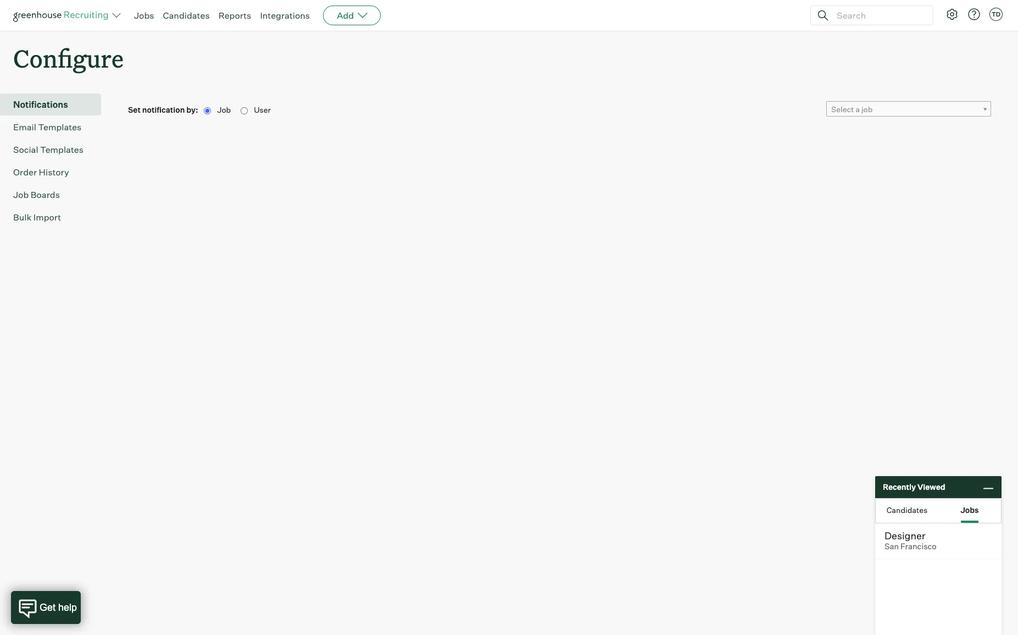 Task type: locate. For each thing, give the bounding box(es) containing it.
0 vertical spatial templates
[[38, 122, 82, 133]]

1 vertical spatial jobs
[[961, 505, 980, 514]]

1 vertical spatial templates
[[40, 144, 84, 155]]

email
[[13, 122, 36, 133]]

social templates link
[[13, 143, 97, 156]]

set notification by:
[[128, 105, 200, 114]]

a
[[856, 105, 860, 114]]

by:
[[187, 105, 198, 114]]

select
[[832, 105, 855, 114]]

boards
[[31, 189, 60, 200]]

candidates down recently viewed
[[887, 505, 928, 514]]

job right the "job" option
[[217, 105, 233, 114]]

templates up the order history link
[[40, 144, 84, 155]]

job
[[862, 105, 873, 114]]

1 horizontal spatial job
[[217, 105, 233, 114]]

configure
[[13, 42, 124, 74]]

integrations
[[260, 10, 310, 21]]

job boards
[[13, 189, 60, 200]]

recently
[[884, 482, 917, 492]]

0 horizontal spatial jobs
[[134, 10, 154, 21]]

email templates
[[13, 122, 82, 133]]

0 horizontal spatial job
[[13, 189, 29, 200]]

reports link
[[219, 10, 251, 21]]

0 horizontal spatial candidates
[[163, 10, 210, 21]]

tab list containing candidates
[[876, 499, 1002, 523]]

templates for email templates
[[38, 122, 82, 133]]

designer san francisco
[[885, 530, 937, 551]]

0 vertical spatial jobs
[[134, 10, 154, 21]]

viewed
[[918, 482, 946, 492]]

configure image
[[946, 8, 959, 21]]

templates up social templates link
[[38, 122, 82, 133]]

job for job
[[217, 105, 233, 114]]

set
[[128, 105, 141, 114]]

0 vertical spatial candidates
[[163, 10, 210, 21]]

tab list
[[876, 499, 1002, 523]]

san
[[885, 542, 900, 551]]

user
[[254, 105, 271, 114]]

job boards link
[[13, 188, 97, 201]]

templates
[[38, 122, 82, 133], [40, 144, 84, 155]]

select a job link
[[827, 101, 992, 117]]

1 horizontal spatial candidates
[[887, 505, 928, 514]]

1 vertical spatial job
[[13, 189, 29, 200]]

order history
[[13, 167, 69, 178]]

0 vertical spatial job
[[217, 105, 233, 114]]

Search text field
[[835, 7, 924, 23]]

history
[[39, 167, 69, 178]]

add button
[[323, 5, 381, 25]]

jobs
[[134, 10, 154, 21], [961, 505, 980, 514]]

job up bulk
[[13, 189, 29, 200]]

candidates
[[163, 10, 210, 21], [887, 505, 928, 514]]

notifications link
[[13, 98, 97, 111]]

job
[[217, 105, 233, 114], [13, 189, 29, 200]]

candidates right jobs link
[[163, 10, 210, 21]]



Task type: vqa. For each thing, say whether or not it's contained in the screenshot.
Integrations
yes



Task type: describe. For each thing, give the bounding box(es) containing it.
Job radio
[[204, 107, 211, 114]]

import
[[33, 212, 61, 223]]

social templates
[[13, 144, 84, 155]]

bulk import
[[13, 212, 61, 223]]

greenhouse recruiting image
[[13, 9, 112, 22]]

select a job
[[832, 105, 873, 114]]

candidates link
[[163, 10, 210, 21]]

designer
[[885, 530, 926, 542]]

francisco
[[901, 542, 937, 551]]

bulk
[[13, 212, 32, 223]]

add
[[337, 10, 354, 21]]

notification
[[142, 105, 185, 114]]

td button
[[988, 5, 1006, 23]]

reports
[[219, 10, 251, 21]]

social
[[13, 144, 38, 155]]

1 vertical spatial candidates
[[887, 505, 928, 514]]

order history link
[[13, 166, 97, 179]]

td
[[992, 10, 1001, 18]]

integrations link
[[260, 10, 310, 21]]

bulk import link
[[13, 211, 97, 224]]

order
[[13, 167, 37, 178]]

email templates link
[[13, 121, 97, 134]]

User radio
[[241, 107, 248, 114]]

jobs link
[[134, 10, 154, 21]]

templates for social templates
[[40, 144, 84, 155]]

job for job boards
[[13, 189, 29, 200]]

td button
[[990, 8, 1003, 21]]

1 horizontal spatial jobs
[[961, 505, 980, 514]]

notifications
[[13, 99, 68, 110]]

recently viewed
[[884, 482, 946, 492]]



